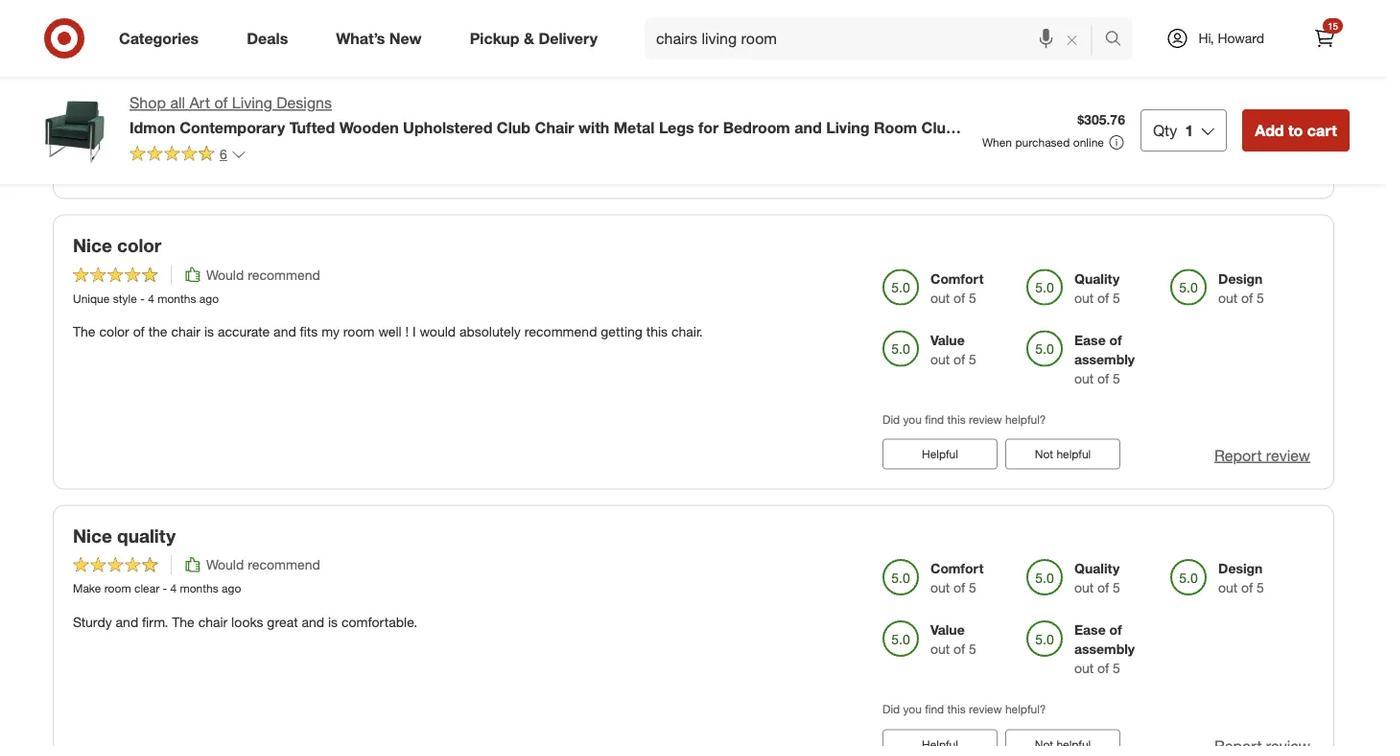 Task type: vqa. For each thing, say whether or not it's contained in the screenshot.
Conditions
no



Task type: locate. For each thing, give the bounding box(es) containing it.
all
[[170, 94, 185, 112]]

assembly
[[1075, 60, 1135, 77], [1075, 351, 1135, 367], [1075, 641, 1135, 658]]

0 vertical spatial value out of 5
[[931, 331, 977, 367]]

1 vertical spatial design out of 5
[[1219, 270, 1265, 306]]

2 you from the top
[[903, 412, 922, 426]]

2 vertical spatial assembly
[[1075, 641, 1135, 658]]

would up the sturdy and firm. the chair looks great and is comfortable.
[[206, 557, 244, 574]]

0 vertical spatial helpful?
[[1006, 121, 1046, 136]]

1 quality out of 5 from the top
[[1075, 270, 1121, 306]]

room left clear
[[104, 582, 131, 596]]

would recommend for nice quality
[[206, 557, 320, 574]]

0 vertical spatial ago
[[199, 291, 219, 305]]

review
[[969, 121, 1002, 136], [969, 412, 1002, 426], [1266, 446, 1311, 465], [969, 703, 1002, 717]]

1 vertical spatial ago
[[222, 582, 241, 596]]

2 helpful? from the top
[[1006, 412, 1046, 426]]

3 find from the top
[[925, 703, 944, 717]]

0 vertical spatial color
[[117, 235, 161, 257]]

categories link
[[103, 17, 223, 59]]

pickup & delivery
[[470, 29, 598, 48]]

the
[[148, 323, 167, 340]]

1 value from the top
[[931, 331, 965, 348]]

1 horizontal spatial comfortable.
[[342, 613, 417, 630]]

is right it
[[84, 32, 94, 49]]

0 horizontal spatial the
[[73, 323, 95, 340]]

2 value from the top
[[931, 622, 965, 639]]

design for nice quality
[[1219, 561, 1263, 577]]

0 vertical spatial did you find this review helpful?
[[883, 121, 1046, 136]]

1 vertical spatial you
[[903, 412, 922, 426]]

1 vertical spatial comfort
[[931, 561, 984, 577]]

helpful?
[[1006, 121, 1046, 136], [1006, 412, 1046, 426], [1006, 703, 1046, 717]]

sturdy and firm. the chair looks great and is comfortable.
[[73, 613, 417, 630]]

1 value out of 5 from the top
[[931, 331, 977, 367]]

new
[[389, 29, 422, 48]]

2 vertical spatial find
[[925, 703, 944, 717]]

for
[[699, 118, 719, 137]]

make
[[73, 582, 101, 596]]

recommend left the getting at the left of the page
[[525, 323, 597, 340]]

1 vertical spatial did you find this review helpful?
[[883, 412, 1046, 426]]

pickup
[[470, 29, 520, 48]]

1 horizontal spatial i
[[309, 32, 313, 49]]

3 you from the top
[[903, 703, 922, 717]]

1 vertical spatial quality out of 5
[[1075, 561, 1121, 597]]

2 vertical spatial did you find this review helpful?
[[883, 703, 1046, 717]]

1 vertical spatial ease of assembly out of 5
[[1075, 331, 1135, 387]]

2 nice from the top
[[73, 525, 112, 547]]

0 vertical spatial ease
[[1075, 41, 1106, 58]]

2 vertical spatial recommend
[[248, 557, 320, 574]]

1 vertical spatial did
[[883, 412, 900, 426]]

and right bedroom
[[795, 118, 822, 137]]

2 vertical spatial design
[[1219, 561, 1263, 577]]

the down "unique"
[[73, 323, 95, 340]]

club
[[497, 118, 531, 137], [922, 118, 956, 137]]

2 horizontal spatial is
[[328, 613, 338, 630]]

0 vertical spatial comfort
[[931, 270, 984, 287]]

0 horizontal spatial club
[[497, 118, 531, 137]]

2 find from the top
[[925, 412, 944, 426]]

6
[[220, 146, 227, 163]]

is left accurate
[[204, 323, 214, 340]]

helpful? for nice color
[[1006, 412, 1046, 426]]

2 ease from the top
[[1075, 331, 1106, 348]]

comfort for color
[[931, 270, 984, 287]]

1 nice from the top
[[73, 235, 112, 257]]

3 did you find this review helpful? from the top
[[883, 703, 1046, 717]]

1 vertical spatial assembly
[[1075, 351, 1135, 367]]

0 vertical spatial 4
[[148, 291, 154, 305]]

2 vertical spatial you
[[903, 703, 922, 717]]

2 vertical spatial did
[[883, 703, 900, 717]]

club right upholstered
[[497, 118, 531, 137]]

1 vertical spatial comfort out of 5
[[931, 561, 984, 597]]

this
[[948, 121, 966, 136], [646, 323, 668, 340], [948, 412, 966, 426], [948, 703, 966, 717]]

1 vertical spatial recommend
[[525, 323, 597, 340]]

3 assembly from the top
[[1075, 641, 1135, 658]]

0 vertical spatial quality
[[1075, 270, 1120, 287]]

ago up the sturdy and firm. the chair looks great and is comfortable.
[[222, 582, 241, 596]]

did you find this review helpful? for quality
[[883, 703, 1046, 717]]

- right clear
[[163, 582, 167, 596]]

recommend
[[248, 266, 320, 283], [525, 323, 597, 340], [248, 557, 320, 574]]

would recommend up accurate
[[206, 266, 320, 283]]

2 comfort from the top
[[931, 561, 984, 577]]

0 horizontal spatial living
[[232, 94, 272, 112]]

2 would recommend from the top
[[206, 557, 320, 574]]

0 vertical spatial ease of assembly out of 5
[[1075, 41, 1135, 96]]

0 vertical spatial chair
[[171, 323, 201, 340]]

comfortable.
[[127, 32, 203, 49], [342, 613, 417, 630]]

value out of 5 for nice quality
[[931, 622, 977, 658]]

and left firm.
[[116, 613, 138, 630]]

1 vertical spatial ease
[[1075, 331, 1106, 348]]

helpful? for nice quality
[[1006, 703, 1046, 717]]

shop
[[130, 94, 166, 112]]

comfort
[[931, 270, 984, 287], [931, 561, 984, 577]]

hi,
[[1199, 30, 1214, 47]]

color up unique style - 4 months ago
[[117, 235, 161, 257]]

months
[[158, 291, 196, 305], [180, 582, 219, 596]]

fits
[[300, 323, 318, 340]]

and
[[795, 118, 822, 137], [274, 323, 296, 340], [116, 613, 138, 630], [302, 613, 324, 630]]

3 did from the top
[[883, 703, 900, 717]]

1 vertical spatial helpful?
[[1006, 412, 1046, 426]]

4 right clear
[[170, 582, 177, 596]]

months right clear
[[180, 582, 219, 596]]

comfort out of 5 for nice color
[[931, 270, 984, 306]]

find
[[925, 121, 944, 136], [925, 412, 944, 426], [925, 703, 944, 717]]

qty
[[1153, 121, 1178, 140]]

design out of 5
[[931, 41, 977, 77], [1219, 270, 1265, 306], [1219, 561, 1265, 597]]

out
[[931, 60, 950, 77], [1075, 79, 1094, 96], [931, 289, 950, 306], [1075, 289, 1094, 306], [1219, 289, 1238, 306], [931, 351, 950, 367], [1075, 370, 1094, 387], [931, 580, 950, 597], [1075, 580, 1094, 597], [1219, 580, 1238, 597], [931, 641, 950, 658], [1075, 660, 1094, 677]]

2 vertical spatial quality
[[1075, 561, 1120, 577]]

find for nice quality
[[925, 703, 944, 717]]

1 vertical spatial chair
[[198, 613, 228, 630]]

not
[[1035, 447, 1054, 462]]

1 horizontal spatial room
[[343, 323, 375, 340]]

0 vertical spatial would recommend
[[206, 266, 320, 283]]

3 ease from the top
[[1075, 622, 1106, 639]]

nice color
[[73, 235, 161, 257]]

0 vertical spatial -
[[140, 291, 145, 305]]

0 vertical spatial design out of 5
[[931, 41, 977, 77]]

did you find this review helpful? for color
[[883, 412, 1046, 426]]

the
[[73, 323, 95, 340], [172, 613, 195, 630]]

1 comfort out of 5 from the top
[[931, 270, 984, 306]]

1 vertical spatial room
[[104, 582, 131, 596]]

1 vertical spatial value
[[931, 622, 965, 639]]

quality out of 5
[[1075, 270, 1121, 306], [1075, 561, 1121, 597]]

ago
[[199, 291, 219, 305], [222, 582, 241, 596]]

color down style
[[99, 323, 129, 340]]

1 vertical spatial comfortable.
[[342, 613, 417, 630]]

of inside shop all art of living designs idmon contemporary tufted wooden upholstered club chair with metal legs  for bedroom and living room club chair  | artful living design-green
[[214, 94, 228, 112]]

would recommend
[[206, 266, 320, 283], [206, 557, 320, 574]]

and left fits at top left
[[274, 323, 296, 340]]

1 vertical spatial color
[[99, 323, 129, 340]]

1 ease from the top
[[1075, 41, 1106, 58]]

0 vertical spatial assembly
[[1075, 60, 1135, 77]]

0 vertical spatial recommend
[[248, 266, 320, 283]]

living
[[246, 137, 296, 156]]

i left will
[[309, 32, 313, 49]]

add to cart button
[[1243, 109, 1350, 152]]

on
[[357, 32, 372, 49]]

0 vertical spatial you
[[903, 121, 922, 136]]

15 link
[[1304, 17, 1346, 59]]

nice up "unique"
[[73, 235, 112, 257]]

design
[[931, 41, 975, 58], [1219, 270, 1263, 287], [1219, 561, 1263, 577]]

2 assembly from the top
[[1075, 351, 1135, 367]]

0 vertical spatial room
[[343, 323, 375, 340]]

- right style
[[140, 291, 145, 305]]

1 horizontal spatial the
[[172, 613, 195, 630]]

it.
[[375, 32, 386, 49]]

1 horizontal spatial -
[[163, 582, 167, 596]]

nice for nice color
[[73, 235, 112, 257]]

is right great
[[328, 613, 338, 630]]

very
[[98, 32, 123, 49]]

i left feel
[[243, 32, 247, 49]]

3 ease of assembly out of 5 from the top
[[1075, 622, 1135, 677]]

1 horizontal spatial is
[[204, 323, 214, 340]]

club right room on the right
[[922, 118, 956, 137]]

absolutely
[[460, 323, 521, 340]]

2 club from the left
[[922, 118, 956, 137]]

unique style - 4 months ago
[[73, 291, 219, 305]]

2 did you find this review helpful? from the top
[[883, 412, 1046, 426]]

is
[[84, 32, 94, 49], [204, 323, 214, 340], [328, 613, 338, 630]]

0 vertical spatial did
[[883, 121, 900, 136]]

ease for nice quality
[[1075, 622, 1106, 639]]

1 vertical spatial is
[[204, 323, 214, 340]]

2 quality out of 5 from the top
[[1075, 561, 1121, 597]]

quality
[[1075, 270, 1120, 287], [117, 525, 176, 547], [1075, 561, 1120, 577]]

0 vertical spatial comfortable.
[[127, 32, 203, 49]]

1 did you find this review helpful? from the top
[[883, 121, 1046, 136]]

nice up make
[[73, 525, 112, 547]]

it
[[73, 32, 81, 49]]

2 vertical spatial helpful?
[[1006, 703, 1046, 717]]

1 horizontal spatial living
[[826, 118, 870, 137]]

the right firm.
[[172, 613, 195, 630]]

0 vertical spatial nice
[[73, 235, 112, 257]]

1 comfort from the top
[[931, 270, 984, 287]]

of
[[1110, 41, 1122, 58], [954, 60, 966, 77], [1098, 79, 1109, 96], [214, 94, 228, 112], [954, 289, 966, 306], [1098, 289, 1109, 306], [1242, 289, 1253, 306], [133, 323, 145, 340], [1110, 331, 1122, 348], [954, 351, 966, 367], [1098, 370, 1109, 387], [954, 580, 966, 597], [1098, 580, 1109, 597], [1242, 580, 1253, 597], [1110, 622, 1122, 639], [954, 641, 966, 658], [1098, 660, 1109, 677]]

4 right style
[[148, 291, 154, 305]]

0 vertical spatial design
[[931, 41, 975, 58]]

add
[[1255, 121, 1284, 140]]

color
[[117, 235, 161, 257], [99, 323, 129, 340]]

would up accurate
[[206, 266, 244, 283]]

image of idmon contemporary tufted wooden upholstered club chair with metal legs  for bedroom and living room club chair  | artful living design-green image
[[37, 92, 114, 169]]

unique
[[73, 291, 110, 305]]

2 would from the top
[[206, 557, 244, 574]]

would for nice quality
[[206, 557, 244, 574]]

1 vertical spatial find
[[925, 412, 944, 426]]

2 ease of assembly out of 5 from the top
[[1075, 331, 1135, 387]]

1 vertical spatial would
[[206, 557, 244, 574]]

-
[[140, 291, 145, 305], [163, 582, 167, 596]]

you
[[903, 121, 922, 136], [903, 412, 922, 426], [903, 703, 922, 717]]

2 comfort out of 5 from the top
[[931, 561, 984, 597]]

0 vertical spatial comfort out of 5
[[931, 270, 984, 306]]

2 vertical spatial ease of assembly out of 5
[[1075, 622, 1135, 677]]

comfort out of 5 for nice quality
[[931, 561, 984, 597]]

report review button
[[1215, 445, 1311, 467]]

chair right the
[[171, 323, 201, 340]]

tired,
[[276, 32, 306, 49]]

1 vertical spatial nice
[[73, 525, 112, 547]]

living up contemporary
[[232, 94, 272, 112]]

3 helpful? from the top
[[1006, 703, 1046, 717]]

chair left with
[[535, 118, 574, 137]]

0 vertical spatial quality out of 5
[[1075, 270, 1121, 306]]

feel
[[250, 32, 272, 49]]

tufted
[[290, 118, 335, 137]]

0 vertical spatial value
[[931, 331, 965, 348]]

2 value out of 5 from the top
[[931, 622, 977, 658]]

chair.
[[672, 323, 703, 340]]

chair left looks
[[198, 613, 228, 630]]

1 vertical spatial value out of 5
[[931, 622, 977, 658]]

value for quality
[[931, 622, 965, 639]]

chair down idmon
[[130, 137, 169, 156]]

wooden
[[339, 118, 399, 137]]

1 ease of assembly out of 5 from the top
[[1075, 41, 1135, 96]]

would recommend up looks
[[206, 557, 320, 574]]

0 vertical spatial find
[[925, 121, 944, 136]]

clear
[[134, 582, 159, 596]]

1 would from the top
[[206, 266, 244, 283]]

deals
[[247, 29, 288, 48]]

room right my
[[343, 323, 375, 340]]

recommend up great
[[248, 557, 320, 574]]

0 horizontal spatial i
[[243, 32, 247, 49]]

1 vertical spatial the
[[172, 613, 195, 630]]

living
[[232, 94, 272, 112], [826, 118, 870, 137]]

helpful button
[[883, 439, 998, 470]]

2 did from the top
[[883, 412, 900, 426]]

1 vertical spatial 4
[[170, 582, 177, 596]]

0 vertical spatial the
[[73, 323, 95, 340]]

will
[[317, 32, 336, 49]]

chair for nice color
[[171, 323, 201, 340]]

designs
[[277, 94, 332, 112]]

1 vertical spatial would recommend
[[206, 557, 320, 574]]

did for nice color
[[883, 412, 900, 426]]

chair
[[171, 323, 201, 340], [198, 613, 228, 630]]

0 horizontal spatial comfortable.
[[127, 32, 203, 49]]

6 link
[[130, 145, 246, 167]]

1 horizontal spatial 4
[[170, 582, 177, 596]]

1 helpful? from the top
[[1006, 121, 1046, 136]]

2 horizontal spatial i
[[413, 323, 416, 340]]

months up the
[[158, 291, 196, 305]]

1 would recommend from the top
[[206, 266, 320, 283]]

i right !
[[413, 323, 416, 340]]

2 vertical spatial ease
[[1075, 622, 1106, 639]]

value for color
[[931, 331, 965, 348]]

ago up accurate
[[199, 291, 219, 305]]

quality for nice quality
[[1075, 561, 1120, 577]]

howard
[[1218, 30, 1265, 47]]

0 vertical spatial is
[[84, 32, 94, 49]]

recommend up fits at top left
[[248, 266, 320, 283]]

0 horizontal spatial room
[[104, 582, 131, 596]]

1 vertical spatial design
[[1219, 270, 1263, 287]]

2 vertical spatial design out of 5
[[1219, 561, 1265, 597]]

1 horizontal spatial club
[[922, 118, 956, 137]]

living left room on the right
[[826, 118, 870, 137]]

0 vertical spatial would
[[206, 266, 244, 283]]

ease
[[1075, 41, 1106, 58], [1075, 331, 1106, 348], [1075, 622, 1106, 639]]

what's
[[336, 29, 385, 48]]



Task type: describe. For each thing, give the bounding box(es) containing it.
design-
[[301, 137, 366, 156]]

1 find from the top
[[925, 121, 944, 136]]

online
[[1074, 135, 1104, 150]]

assembly for nice quality
[[1075, 641, 1135, 658]]

when
[[207, 32, 239, 49]]

nice quality
[[73, 525, 176, 547]]

ease of assembly out of 5 for nice quality
[[1075, 622, 1135, 677]]

looks
[[231, 613, 263, 630]]

report
[[1215, 446, 1262, 465]]

1 horizontal spatial chair
[[535, 118, 574, 137]]

when
[[982, 135, 1012, 150]]

comfort for quality
[[931, 561, 984, 577]]

1 vertical spatial -
[[163, 582, 167, 596]]

lie
[[340, 32, 353, 49]]

2 vertical spatial is
[[328, 613, 338, 630]]

did for nice quality
[[883, 703, 900, 717]]

value out of 5 for nice color
[[931, 331, 977, 367]]

15
[[1328, 20, 1339, 32]]

cart
[[1308, 121, 1338, 140]]

nice for nice quality
[[73, 525, 112, 547]]

|
[[173, 137, 177, 156]]

legs
[[659, 118, 694, 137]]

and inside shop all art of living designs idmon contemporary tufted wooden upholstered club chair with metal legs  for bedroom and living room club chair  | artful living design-green
[[795, 118, 822, 137]]

would for nice color
[[206, 266, 244, 283]]

style
[[113, 291, 137, 305]]

you for nice quality
[[903, 703, 922, 717]]

quality out of 5 for nice color
[[1075, 270, 1121, 306]]

not helpful
[[1035, 447, 1091, 462]]

review inside button
[[1266, 446, 1311, 465]]

green
[[366, 137, 420, 156]]

the color of the chair is accurate and fits my room well ! i would absolutely recommend getting this chair.
[[73, 323, 703, 340]]

report review
[[1215, 446, 1311, 465]]

would recommend for nice color
[[206, 266, 320, 283]]

gorgeous
[[73, 0, 124, 15]]

firm.
[[142, 613, 168, 630]]

metal
[[614, 118, 655, 137]]

helpful
[[1057, 447, 1091, 462]]

deals link
[[231, 17, 312, 59]]

add to cart
[[1255, 121, 1338, 140]]

design out of 5 for nice color
[[1219, 270, 1265, 306]]

find for nice color
[[925, 412, 944, 426]]

art
[[190, 94, 210, 112]]

not helpful button
[[1006, 439, 1121, 470]]

and right great
[[302, 613, 324, 630]]

well
[[378, 323, 402, 340]]

what's new link
[[320, 17, 446, 59]]

design for nice color
[[1219, 270, 1263, 287]]

chair for nice quality
[[198, 613, 228, 630]]

1
[[1185, 121, 1194, 140]]

0 vertical spatial months
[[158, 291, 196, 305]]

design out of 5 for nice quality
[[1219, 561, 1265, 597]]

0 horizontal spatial 4
[[148, 291, 154, 305]]

recommend for nice color
[[248, 266, 320, 283]]

0 vertical spatial living
[[232, 94, 272, 112]]

upholstered
[[403, 118, 493, 137]]

what's new
[[336, 29, 422, 48]]

1 assembly from the top
[[1075, 60, 1135, 77]]

assembly for nice color
[[1075, 351, 1135, 367]]

0 horizontal spatial ago
[[199, 291, 219, 305]]

1 vertical spatial living
[[826, 118, 870, 137]]

with
[[579, 118, 610, 137]]

ease of assembly out of 5 for nice color
[[1075, 331, 1135, 387]]

color for the
[[99, 323, 129, 340]]

1 club from the left
[[497, 118, 531, 137]]

would
[[420, 323, 456, 340]]

categories
[[119, 29, 199, 48]]

ease for nice color
[[1075, 331, 1106, 348]]

purchased
[[1016, 135, 1070, 150]]

great
[[267, 613, 298, 630]]

artful
[[181, 137, 241, 156]]

color for nice
[[117, 235, 161, 257]]

1 horizontal spatial ago
[[222, 582, 241, 596]]

recommend for nice quality
[[248, 557, 320, 574]]

shop all art of living designs idmon contemporary tufted wooden upholstered club chair with metal legs  for bedroom and living room club chair  | artful living design-green
[[130, 94, 956, 156]]

sturdy
[[73, 613, 112, 630]]

make room clear - 4 months ago
[[73, 582, 241, 596]]

pickup & delivery link
[[454, 17, 622, 59]]

to
[[1289, 121, 1303, 140]]

room
[[874, 118, 917, 137]]

&
[[524, 29, 534, 48]]

it is very comfortable. when i feel tired, i will lie on it.
[[73, 32, 386, 49]]

when purchased online
[[982, 135, 1104, 150]]

1 vertical spatial months
[[180, 582, 219, 596]]

search
[[1096, 31, 1142, 49]]

search button
[[1096, 17, 1142, 63]]

bedroom
[[723, 118, 790, 137]]

my
[[322, 323, 340, 340]]

contemporary
[[180, 118, 285, 137]]

you for nice color
[[903, 412, 922, 426]]

helpful
[[922, 447, 958, 462]]

0 horizontal spatial chair
[[130, 137, 169, 156]]

What can we help you find? suggestions appear below search field
[[645, 17, 1110, 59]]

1 vertical spatial quality
[[117, 525, 176, 547]]

getting
[[601, 323, 643, 340]]

1 did from the top
[[883, 121, 900, 136]]

0 horizontal spatial -
[[140, 291, 145, 305]]

quality for nice color
[[1075, 270, 1120, 287]]

accurate
[[218, 323, 270, 340]]

$305.76
[[1078, 111, 1125, 128]]

!
[[405, 323, 409, 340]]

1 you from the top
[[903, 121, 922, 136]]

idmon
[[130, 118, 175, 137]]

quality out of 5 for nice quality
[[1075, 561, 1121, 597]]

delivery
[[539, 29, 598, 48]]

hi, howard
[[1199, 30, 1265, 47]]

0 horizontal spatial is
[[84, 32, 94, 49]]

qty 1
[[1153, 121, 1194, 140]]



